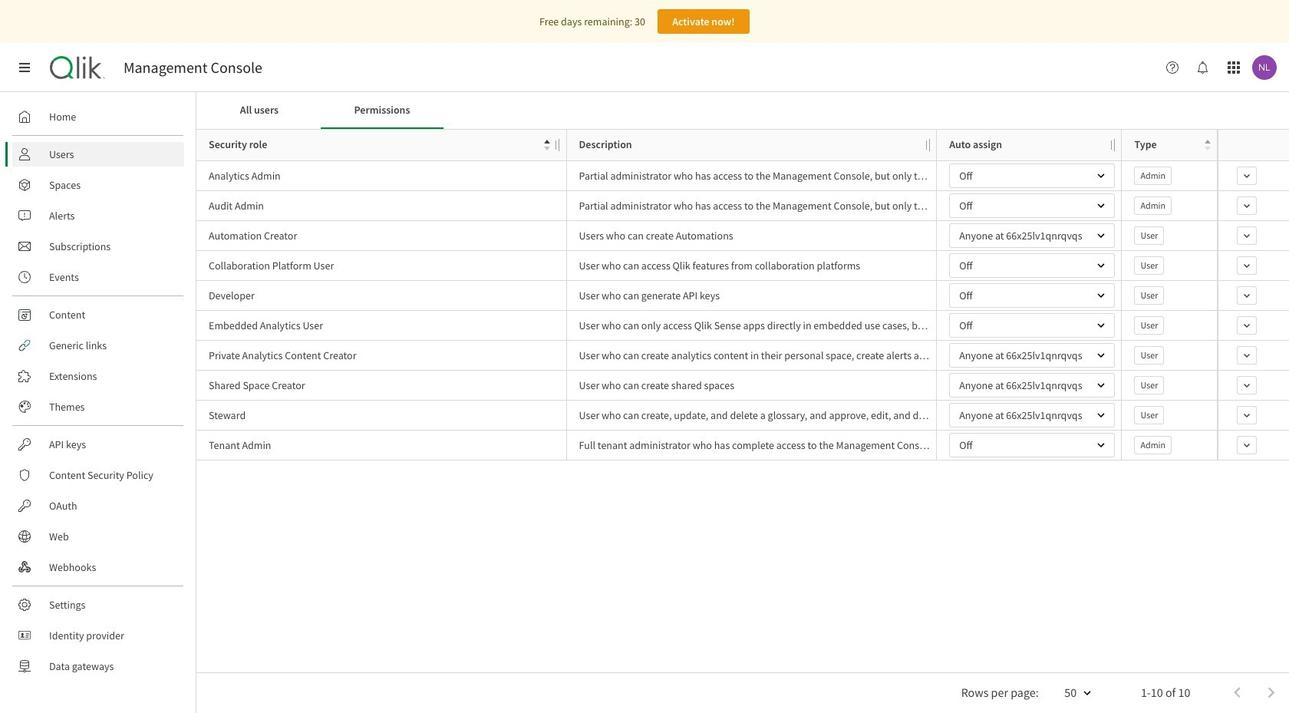Task type: vqa. For each thing, say whether or not it's contained in the screenshot.
Noah Lott image
yes



Task type: locate. For each thing, give the bounding box(es) containing it.
full tenant administrator who has complete access to the management console to manage and administer the tenant element
[[579, 438, 931, 453]]

user who can create analytics content in their personal space, create alerts and subscription reports element
[[579, 348, 931, 363]]

close sidebar menu image
[[18, 61, 31, 74]]

tab list
[[198, 92, 1288, 129]]

navigation pane element
[[0, 98, 196, 685]]

user who can only access qlik sense apps directly in embedded use cases, blocking access to the hub and other interfaces. element
[[579, 318, 931, 333]]

None field
[[950, 164, 1116, 188], [950, 193, 1116, 218], [950, 223, 1116, 248], [950, 253, 1116, 278], [950, 283, 1116, 308], [950, 313, 1116, 338], [950, 343, 1116, 368], [950, 373, 1116, 398], [950, 403, 1116, 428], [950, 433, 1116, 458], [950, 164, 1116, 188], [950, 193, 1116, 218], [950, 223, 1116, 248], [950, 253, 1116, 278], [950, 283, 1116, 308], [950, 313, 1116, 338], [950, 343, 1116, 368], [950, 373, 1116, 398], [950, 403, 1116, 428], [950, 433, 1116, 458]]



Task type: describe. For each thing, give the bounding box(es) containing it.
partial administrator who has access to the management console, but only to the areas of governance and content element
[[579, 168, 931, 183]]

partial administrator who has access to the management console, but only to events element
[[579, 198, 931, 213]]

management console element
[[124, 58, 263, 77]]

noah lott image
[[1253, 55, 1277, 80]]

user who can create, update, and delete a glossary, and approve, edit, and delete terms element
[[579, 408, 931, 423]]



